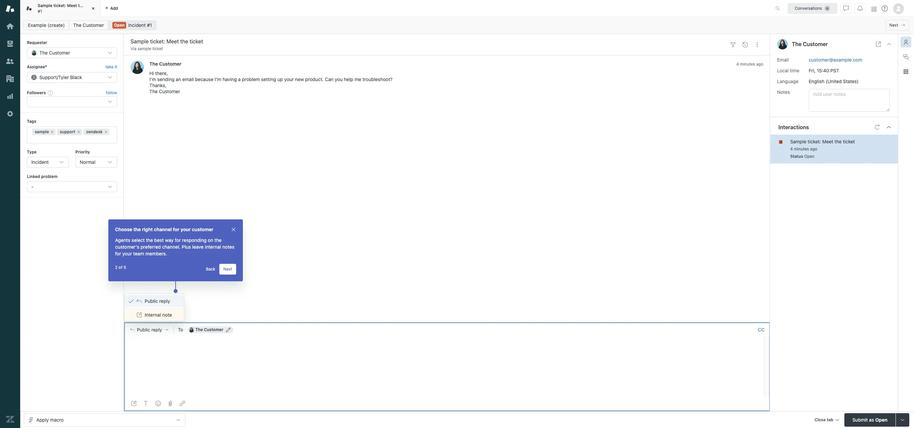 Task type: locate. For each thing, give the bounding box(es) containing it.
ticket: up (create)
[[54, 3, 66, 8]]

close image
[[90, 5, 97, 12], [887, 41, 892, 47], [231, 227, 236, 232]]

draft mode image
[[131, 401, 137, 406]]

for down customer's
[[115, 251, 121, 257]]

the right user icon
[[792, 41, 802, 47]]

internal
[[145, 312, 161, 318]]

0 vertical spatial next button
[[886, 20, 910, 31]]

the
[[78, 3, 85, 8], [835, 139, 842, 144], [134, 227, 141, 232], [146, 237, 153, 243], [215, 237, 222, 243]]

ticket:
[[54, 3, 66, 8], [808, 139, 822, 144]]

1 vertical spatial next button
[[219, 264, 236, 275]]

1 vertical spatial problem
[[41, 174, 58, 179]]

2 horizontal spatial open
[[876, 417, 888, 423]]

1 vertical spatial ago
[[811, 146, 818, 151]]

next button right back
[[219, 264, 236, 275]]

0 horizontal spatial ticket
[[86, 3, 97, 8]]

choose the right channel for your customer
[[115, 227, 214, 232]]

1 horizontal spatial sample
[[791, 139, 807, 144]]

sample
[[38, 3, 52, 8], [791, 139, 807, 144]]

1 horizontal spatial 4
[[791, 146, 793, 151]]

take it button
[[105, 64, 117, 71]]

sample ticket: meet the ticket 4 minutes ago status open
[[791, 139, 856, 159]]

zendesk products image
[[872, 7, 877, 11]]

4 minutes ago
[[737, 62, 764, 67]]

2 vertical spatial ticket
[[843, 139, 856, 144]]

i'm down hi
[[149, 77, 156, 82]]

the down sample ticket: meet the ticket #1
[[73, 22, 82, 28]]

ticket
[[86, 3, 97, 8], [152, 46, 163, 51], [843, 139, 856, 144]]

0 horizontal spatial sample
[[38, 3, 52, 8]]

1 vertical spatial open
[[805, 154, 815, 159]]

#1
[[38, 9, 42, 14]]

meet inside sample ticket: meet the ticket 4 minutes ago status open
[[823, 139, 834, 144]]

problem down "incident" popup button
[[41, 174, 58, 179]]

0 horizontal spatial problem
[[41, 174, 58, 179]]

example
[[28, 22, 46, 28]]

0 vertical spatial reply
[[159, 298, 170, 304]]

via
[[131, 46, 137, 51]]

0 vertical spatial your
[[284, 77, 294, 82]]

Public reply composer text field
[[127, 337, 762, 351]]

the customer link inside secondary element
[[69, 21, 108, 30]]

0 horizontal spatial the customer link
[[69, 21, 108, 30]]

Add user notes text field
[[809, 89, 890, 112]]

customer up customer@example.com
[[803, 41, 829, 47]]

public reply up internal note at the left of the page
[[145, 298, 170, 304]]

0 vertical spatial for
[[173, 227, 180, 232]]

for right way
[[175, 237, 181, 243]]

ticket: for sample ticket: meet the ticket #1
[[54, 3, 66, 8]]

next button
[[886, 20, 910, 31], [219, 264, 236, 275]]

1 vertical spatial ticket:
[[808, 139, 822, 144]]

customer
[[83, 22, 104, 28], [803, 41, 829, 47], [159, 61, 182, 67], [159, 89, 180, 94], [204, 327, 223, 332]]

the inside sample ticket: meet the ticket 4 minutes ago status open
[[835, 139, 842, 144]]

minutes down events image at the right of the page
[[741, 62, 756, 67]]

ticket inside sample ticket: meet the ticket 4 minutes ago status open
[[843, 139, 856, 144]]

sample up #1
[[38, 3, 52, 8]]

channel.
[[162, 244, 181, 250]]

0 horizontal spatial ago
[[757, 62, 764, 67]]

0 horizontal spatial your
[[122, 251, 132, 257]]

view more details image
[[876, 41, 882, 47]]

2 vertical spatial close image
[[231, 227, 236, 232]]

your down customer's
[[122, 251, 132, 257]]

open inside sample ticket: meet the ticket 4 minutes ago status open
[[805, 154, 815, 159]]

1 vertical spatial meet
[[823, 139, 834, 144]]

your up the responding
[[181, 227, 191, 232]]

1 vertical spatial 4
[[791, 146, 793, 151]]

0 horizontal spatial close image
[[90, 5, 97, 12]]

customer inside hi there, i'm sending an email because i'm having a problem setting up your new product. can you help me troubleshoot? thanks, the customer
[[159, 89, 180, 94]]

1 horizontal spatial the customer link
[[149, 61, 182, 67]]

can
[[325, 77, 334, 82]]

tab
[[20, 0, 101, 17]]

the customer inside secondary element
[[73, 22, 104, 28]]

1 vertical spatial sample
[[791, 139, 807, 144]]

reporting image
[[6, 92, 14, 101]]

the inside sample ticket: meet the ticket #1
[[78, 3, 85, 8]]

customer context image
[[904, 39, 909, 45]]

notes
[[222, 244, 235, 250]]

next button up customer context icon at right
[[886, 20, 910, 31]]

sample inside sample ticket: meet the ticket 4 minutes ago status open
[[791, 139, 807, 144]]

2 horizontal spatial close image
[[887, 41, 892, 47]]

0 vertical spatial ticket:
[[54, 3, 66, 8]]

ticket: inside sample ticket: meet the ticket #1
[[54, 3, 66, 8]]

submit
[[853, 417, 868, 423]]

the customer link down sample ticket: meet the ticket #1
[[69, 21, 108, 30]]

ticket for sample ticket: meet the ticket #1
[[86, 3, 97, 8]]

events image
[[743, 42, 748, 47]]

the down 'thanks,'
[[149, 89, 158, 94]]

admin image
[[6, 109, 14, 118]]

1 vertical spatial next
[[223, 267, 232, 272]]

0 vertical spatial meet
[[67, 3, 77, 8]]

linked
[[27, 174, 40, 179]]

1 vertical spatial public
[[137, 327, 150, 332]]

0 vertical spatial 4
[[737, 62, 739, 67]]

1 horizontal spatial ticket:
[[808, 139, 822, 144]]

email
[[182, 77, 194, 82]]

0 vertical spatial sample
[[38, 3, 52, 8]]

agents select the best way for responding on the customer's preferred channel. plus leave internal notes for your team members.
[[115, 237, 235, 257]]

the customer link up there, on the left top of page
[[149, 61, 182, 67]]

user image
[[778, 39, 788, 49]]

meet inside sample ticket: meet the ticket #1
[[67, 3, 77, 8]]

avatar image
[[131, 61, 144, 74]]

1 vertical spatial minutes
[[795, 146, 810, 151]]

0 horizontal spatial open
[[114, 23, 125, 28]]

priority
[[75, 149, 90, 154]]

the
[[73, 22, 82, 28], [792, 41, 802, 47], [149, 61, 158, 67], [149, 89, 158, 94], [196, 327, 203, 332]]

public reply
[[145, 298, 170, 304], [137, 327, 162, 332]]

0 vertical spatial problem
[[242, 77, 260, 82]]

public down internal
[[137, 327, 150, 332]]

public reply menu item
[[125, 295, 184, 307]]

2 horizontal spatial your
[[284, 77, 294, 82]]

0 horizontal spatial i'm
[[149, 77, 156, 82]]

customer down sample ticket: meet the ticket #1
[[83, 22, 104, 28]]

1 horizontal spatial meet
[[823, 139, 834, 144]]

sending
[[157, 77, 175, 82]]

i'm left having
[[215, 77, 221, 82]]

having
[[223, 77, 237, 82]]

1 horizontal spatial minutes
[[795, 146, 810, 151]]

meet
[[67, 3, 77, 8], [823, 139, 834, 144]]

ticket: up 4 minutes ago text box at top right
[[808, 139, 822, 144]]

public up internal
[[145, 298, 158, 304]]

way
[[165, 237, 174, 243]]

customer left edit user icon
[[204, 327, 223, 332]]

1 horizontal spatial problem
[[242, 77, 260, 82]]

1 horizontal spatial close image
[[231, 227, 236, 232]]

2 vertical spatial your
[[122, 251, 132, 257]]

it
[[115, 64, 117, 69]]

meet for sample ticket: meet the ticket #1
[[67, 3, 77, 8]]

1 vertical spatial public reply
[[137, 327, 162, 332]]

reply up note
[[159, 298, 170, 304]]

15:40
[[817, 68, 830, 73]]

minutes
[[741, 62, 756, 67], [795, 146, 810, 151]]

sample ticket: meet the ticket #1
[[38, 3, 97, 14]]

0 vertical spatial close image
[[90, 5, 97, 12]]

0 horizontal spatial next button
[[219, 264, 236, 275]]

0 horizontal spatial minutes
[[741, 62, 756, 67]]

0 vertical spatial public reply
[[145, 298, 170, 304]]

0 vertical spatial ago
[[757, 62, 764, 67]]

0 vertical spatial the customer link
[[69, 21, 108, 30]]

public reply down internal
[[137, 327, 162, 332]]

sample
[[138, 46, 151, 51]]

the customer
[[73, 22, 104, 28], [792, 41, 829, 47], [149, 61, 182, 67], [196, 327, 223, 332]]

0 horizontal spatial next
[[223, 267, 232, 272]]

open link
[[108, 21, 156, 30]]

ticket: inside sample ticket: meet the ticket 4 minutes ago status open
[[808, 139, 822, 144]]

1 horizontal spatial open
[[805, 154, 815, 159]]

sample inside sample ticket: meet the ticket #1
[[38, 3, 52, 8]]

0 vertical spatial ticket
[[86, 3, 97, 8]]

next
[[890, 23, 899, 28], [223, 267, 232, 272]]

0 vertical spatial public
[[145, 298, 158, 304]]

ago
[[757, 62, 764, 67], [811, 146, 818, 151]]

0 vertical spatial next
[[890, 23, 899, 28]]

members.
[[145, 251, 167, 257]]

1 vertical spatial reply
[[151, 327, 162, 332]]

apps image
[[904, 69, 909, 74]]

open inside secondary element
[[114, 23, 125, 28]]

2 horizontal spatial ticket
[[843, 139, 856, 144]]

problem right a
[[242, 77, 260, 82]]

your right up
[[284, 77, 294, 82]]

time
[[790, 68, 800, 73]]

1 vertical spatial ticket
[[152, 46, 163, 51]]

customer down sending
[[159, 89, 180, 94]]

close image inside "tabs" tab list
[[90, 5, 97, 12]]

team
[[133, 251, 144, 257]]

setting
[[261, 77, 276, 82]]

i'm
[[149, 77, 156, 82], [215, 77, 221, 82]]

pst
[[831, 68, 840, 73]]

the inside secondary element
[[73, 22, 82, 28]]

2 vertical spatial open
[[876, 417, 888, 423]]

meet for sample ticket: meet the ticket 4 minutes ago status open
[[823, 139, 834, 144]]

the up hi
[[149, 61, 158, 67]]

tabs tab list
[[20, 0, 769, 17]]

sample up 4 minutes ago text box at top right
[[791, 139, 807, 144]]

0 horizontal spatial ticket:
[[54, 3, 66, 8]]

problem
[[242, 77, 260, 82], [41, 174, 58, 179]]

1 horizontal spatial i'm
[[215, 77, 221, 82]]

minutes up status
[[795, 146, 810, 151]]

secondary element
[[20, 19, 915, 32]]

0 horizontal spatial meet
[[67, 3, 77, 8]]

0 vertical spatial open
[[114, 23, 125, 28]]

ticket inside sample ticket: meet the ticket #1
[[86, 3, 97, 8]]

(united
[[826, 78, 842, 84]]

the customer down sample ticket: meet the ticket #1
[[73, 22, 104, 28]]

reply
[[159, 298, 170, 304], [151, 327, 162, 332]]

for up way
[[173, 227, 180, 232]]

4
[[737, 62, 739, 67], [791, 146, 793, 151]]

1 i'm from the left
[[149, 77, 156, 82]]

reply down 'internal note' menu item
[[151, 327, 162, 332]]

2
[[115, 265, 118, 270]]

help
[[344, 77, 353, 82]]

public
[[145, 298, 158, 304], [137, 327, 150, 332]]

email
[[778, 57, 789, 62]]

1 horizontal spatial ago
[[811, 146, 818, 151]]

1 horizontal spatial your
[[181, 227, 191, 232]]



Task type: vqa. For each thing, say whether or not it's contained in the screenshot.
type on the top left of the page
yes



Task type: describe. For each thing, give the bounding box(es) containing it.
on
[[208, 237, 213, 243]]

follow
[[106, 90, 117, 95]]

back button
[[202, 264, 219, 275]]

0 horizontal spatial 4
[[737, 62, 739, 67]]

customer@example.com image
[[189, 327, 194, 332]]

choose the right channel for your customer dialog
[[108, 219, 243, 281]]

local time
[[778, 68, 800, 73]]

follow button
[[106, 90, 117, 96]]

fri, 15:40 pst
[[809, 68, 840, 73]]

normal
[[80, 159, 95, 165]]

4 minutes ago text field
[[791, 146, 818, 151]]

agents
[[115, 237, 130, 243]]

fri,
[[809, 68, 816, 73]]

sample for sample ticket: meet the ticket #1
[[38, 3, 52, 8]]

incident
[[31, 159, 49, 165]]

minutes inside sample ticket: meet the ticket 4 minutes ago status open
[[795, 146, 810, 151]]

normal button
[[75, 157, 117, 168]]

0 vertical spatial minutes
[[741, 62, 756, 67]]

ticket: for sample ticket: meet the ticket 4 minutes ago status open
[[808, 139, 822, 144]]

cc
[[758, 327, 765, 332]]

responding
[[182, 237, 207, 243]]

reply inside dropdown button
[[151, 327, 162, 332]]

internal note
[[145, 312, 172, 318]]

status
[[791, 154, 804, 159]]

submit as open
[[853, 417, 888, 423]]

note
[[162, 312, 172, 318]]

get help image
[[882, 5, 888, 11]]

choose
[[115, 227, 132, 232]]

2 i'm from the left
[[215, 77, 221, 82]]

english (united states)
[[809, 78, 859, 84]]

the customer up there, on the left top of page
[[149, 61, 182, 67]]

ticket for sample ticket: meet the ticket 4 minutes ago status open
[[843, 139, 856, 144]]

public inside menu item
[[145, 298, 158, 304]]

ago inside sample ticket: meet the ticket 4 minutes ago status open
[[811, 146, 818, 151]]

next inside choose the right channel for your customer dialog
[[223, 267, 232, 272]]

zendesk image
[[6, 415, 14, 424]]

1 vertical spatial your
[[181, 227, 191, 232]]

the customer right customer@example.com image
[[196, 327, 223, 332]]

1 horizontal spatial next
[[890, 23, 899, 28]]

back
[[206, 267, 215, 272]]

main element
[[0, 0, 20, 428]]

as
[[870, 417, 875, 423]]

internal
[[205, 244, 221, 250]]

1 horizontal spatial ticket
[[152, 46, 163, 51]]

take
[[105, 64, 114, 69]]

1 vertical spatial the customer link
[[149, 61, 182, 67]]

internal note menu item
[[125, 309, 184, 321]]

5
[[124, 265, 126, 270]]

there,
[[155, 70, 168, 76]]

views image
[[6, 39, 14, 48]]

plus
[[182, 244, 191, 250]]

customer inside secondary element
[[83, 22, 104, 28]]

1 horizontal spatial next button
[[886, 20, 910, 31]]

language
[[778, 78, 799, 84]]

example (create)
[[28, 22, 65, 28]]

public reply inside dropdown button
[[137, 327, 162, 332]]

because
[[195, 77, 214, 82]]

the right customer@example.com image
[[196, 327, 203, 332]]

new
[[295, 77, 304, 82]]

your inside agents select the best way for responding on the customer's preferred channel. plus leave internal notes for your team members.
[[122, 251, 132, 257]]

example (create) button
[[24, 21, 69, 30]]

you
[[335, 77, 343, 82]]

reply inside menu item
[[159, 298, 170, 304]]

customer@example.com
[[809, 57, 863, 62]]

customer's
[[115, 244, 139, 250]]

2 of 5 back
[[115, 265, 215, 272]]

1 vertical spatial close image
[[887, 41, 892, 47]]

add link (cmd k) image
[[180, 401, 185, 406]]

edit user image
[[226, 327, 231, 332]]

add attachment image
[[168, 401, 173, 406]]

up
[[278, 77, 283, 82]]

customer up there, on the left top of page
[[159, 61, 182, 67]]

take it
[[105, 64, 117, 69]]

channel
[[154, 227, 172, 232]]

conversations
[[795, 6, 823, 11]]

incident button
[[27, 157, 69, 168]]

type
[[27, 149, 37, 154]]

get started image
[[6, 22, 14, 31]]

troubleshoot?
[[363, 77, 393, 82]]

public inside dropdown button
[[137, 327, 150, 332]]

(create)
[[48, 22, 65, 28]]

leave
[[192, 244, 204, 250]]

product.
[[305, 77, 324, 82]]

local
[[778, 68, 789, 73]]

4 minutes ago text field
[[737, 62, 764, 67]]

the inside hi there, i'm sending an email because i'm having a problem setting up your new product. can you help me troubleshoot? thanks, the customer
[[149, 89, 158, 94]]

cc button
[[758, 327, 765, 333]]

english
[[809, 78, 825, 84]]

hi there, i'm sending an email because i'm having a problem setting up your new product. can you help me troubleshoot? thanks, the customer
[[149, 70, 393, 94]]

right
[[142, 227, 153, 232]]

format text image
[[143, 401, 149, 406]]

interactions
[[779, 124, 809, 130]]

Subject field
[[129, 37, 726, 45]]

preferred
[[141, 244, 161, 250]]

select
[[132, 237, 145, 243]]

4 inside sample ticket: meet the ticket 4 minutes ago status open
[[791, 146, 793, 151]]

2 vertical spatial for
[[115, 251, 121, 257]]

sample for sample ticket: meet the ticket 4 minutes ago status open
[[791, 139, 807, 144]]

of
[[119, 265, 123, 270]]

tab containing sample ticket: meet the ticket
[[20, 0, 101, 17]]

me
[[355, 77, 361, 82]]

states)
[[844, 78, 859, 84]]

zendesk support image
[[6, 4, 14, 13]]

organizations image
[[6, 74, 14, 83]]

to
[[178, 327, 183, 332]]

notes
[[778, 89, 791, 95]]

insert emojis image
[[156, 401, 161, 406]]

an
[[176, 77, 181, 82]]

best
[[154, 237, 164, 243]]

the customer up fri, at top
[[792, 41, 829, 47]]

customer
[[192, 227, 214, 232]]

customers image
[[6, 57, 14, 66]]

via sample ticket
[[131, 46, 163, 51]]

a
[[238, 77, 241, 82]]

hi
[[149, 70, 154, 76]]

thanks,
[[149, 83, 167, 88]]

public reply inside menu item
[[145, 298, 170, 304]]

conversations button
[[788, 3, 838, 14]]

your inside hi there, i'm sending an email because i'm having a problem setting up your new product. can you help me troubleshoot? thanks, the customer
[[284, 77, 294, 82]]

public reply button
[[124, 323, 174, 337]]

1 vertical spatial for
[[175, 237, 181, 243]]

problem inside hi there, i'm sending an email because i'm having a problem setting up your new product. can you help me troubleshoot? thanks, the customer
[[242, 77, 260, 82]]

close image inside choose the right channel for your customer dialog
[[231, 227, 236, 232]]



